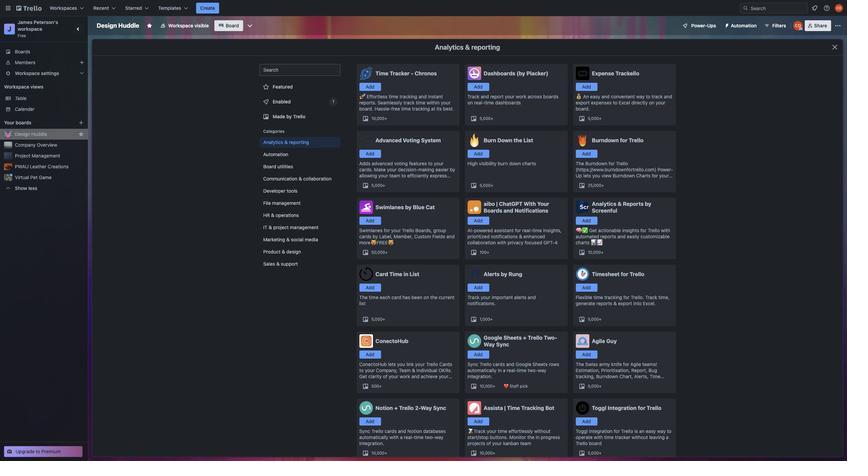 Task type: locate. For each thing, give the bounding box(es) containing it.
+ down estimation,
[[600, 384, 602, 389]]

1 vertical spatial work
[[400, 374, 411, 380]]

easy up expenses
[[591, 94, 601, 100]]

with inside sync trello cards and notion databases automatically with a real-time two-way integration.
[[390, 435, 399, 441]]

reports down actionable
[[601, 234, 617, 240]]

(by
[[517, 70, 526, 76]]

10,000 + for assista | time tracking bot
[[480, 451, 496, 456]]

calendar
[[15, 106, 35, 112]]

1 horizontal spatial agile
[[631, 362, 642, 368]]

without up progress
[[535, 429, 551, 435]]

more😻free😻
[[360, 240, 394, 246]]

collaboration inside ai-powered assistant for real-time insights, prioritized notifications & enhanced collaboration with privacy focused gpt-4
[[468, 240, 496, 246]]

tracking down timesheet for trello
[[605, 295, 623, 301]]

1 horizontal spatial boards
[[484, 208, 503, 214]]

time inside ai-powered assistant for real-time insights, prioritized notifications & enhanced collaboration with privacy focused gpt-4
[[533, 228, 542, 234]]

your up best. at right top
[[441, 100, 451, 106]]

0 vertical spatial design huddle
[[97, 22, 139, 29]]

huddle inside board name text field
[[118, 22, 139, 29]]

| for aibo
[[497, 201, 498, 207]]

0 vertical spatial analytics
[[435, 43, 464, 51]]

track for dashboards (by placker)
[[468, 94, 480, 100]]

0 horizontal spatial integration.
[[360, 441, 385, 447]]

boards inside aibo | chatgpt with your boards and notifications
[[484, 208, 503, 214]]

0 horizontal spatial board.
[[360, 106, 374, 112]]

boards up members
[[15, 49, 30, 54]]

get up automated
[[590, 228, 598, 234]]

0 horizontal spatial sheets
[[504, 335, 522, 341]]

1 vertical spatial cards
[[493, 362, 505, 368]]

0 horizontal spatial team
[[390, 173, 401, 179]]

agile left guy
[[593, 338, 606, 345]]

add for alerts by rung
[[474, 285, 483, 291]]

get inside 🧠✅ get actionable insights for trello with automated reports and easily customizable charts 📊📈
[[590, 228, 598, 234]]

current
[[439, 295, 455, 301]]

pet
[[30, 175, 38, 180]]

ai-powered assistant for real-time insights, prioritized notifications & enhanced collaboration with privacy focused gpt-4
[[468, 228, 562, 246]]

1 horizontal spatial huddle
[[118, 22, 139, 29]]

your up notifications.
[[481, 295, 491, 301]]

workspaces button
[[46, 3, 88, 14]]

add button for notion + trello 2-way sync
[[360, 418, 381, 426]]

&
[[466, 43, 470, 51], [285, 139, 288, 145], [299, 176, 302, 182], [618, 201, 622, 207], [271, 213, 275, 218], [269, 225, 272, 231], [519, 234, 523, 240], [287, 237, 290, 243], [282, 249, 285, 255], [277, 261, 280, 267], [614, 301, 617, 307], [412, 368, 416, 374]]

swimlanes
[[376, 204, 404, 211], [360, 228, 383, 234]]

reports inside 🧠✅ get actionable insights for trello with automated reports and easily customizable charts 📊📈
[[601, 234, 617, 240]]

(http://scrumfortrello.com/)
[[590, 185, 649, 191]]

google down the 1,000 +
[[484, 335, 503, 341]]

your boards with 5 items element
[[4, 119, 68, 127]]

toggl integration for trello is an easy way to operate with time tracker without leaving a trello board
[[576, 429, 672, 447]]

for inside "toggl integration for trello is an easy way to operate with time tracker without leaving a trello board"
[[614, 429, 620, 435]]

2 vertical spatial in
[[536, 435, 540, 441]]

the for card
[[360, 295, 368, 301]]

design huddle down "recent" dropdown button
[[97, 22, 139, 29]]

aibo | chatgpt with your boards and notifications
[[484, 201, 550, 214]]

0 vertical spatial |
[[497, 201, 498, 207]]

with inside the burndown for trello (https://www.burndownfortrello.com) power- up lets you view burndown charts for your sprint. this is compatible with the scrum for trello (http://scrumfortrello.com/) task estimates system.   screenshots
[[633, 179, 642, 185]]

5,000 + for burn down the list
[[480, 183, 494, 188]]

two-
[[544, 335, 558, 341]]

5,000 for expense trackello
[[588, 116, 600, 121]]

reports inside flexible time tracking for trello. track time, generate reports & export into excel.
[[597, 301, 613, 307]]

with down integration
[[594, 435, 604, 441]]

0 vertical spatial board
[[226, 23, 239, 28]]

to right upgrade on the left bottom of page
[[36, 449, 40, 455]]

power- inside power-ups button
[[692, 23, 708, 28]]

customize views image
[[247, 22, 253, 29]]

0 vertical spatial power-
[[692, 23, 708, 28]]

sync inside sync trello cards and google sheets rows automatically in a real-time two-way integration.
[[468, 362, 479, 368]]

the burndown for trello (https://www.burndownfortrello.com) power- up lets you view burndown charts for your sprint. this is compatible with the scrum for trello (http://scrumfortrello.com/) task estimates system.   screenshots
[[576, 161, 674, 197]]

1 vertical spatial easy
[[646, 429, 657, 435]]

workspace inside button
[[169, 23, 193, 28]]

cards for google sheets + trello two- way sync
[[493, 362, 505, 368]]

a up ❤️
[[503, 368, 506, 374]]

time inside '⌛track your time effortlessly without start/stop buttons.  monitor the in progress projects of your kanban team'
[[498, 429, 508, 435]]

management down 'hr & operations' link
[[290, 225, 319, 231]]

each
[[380, 295, 391, 301]]

teams!
[[643, 362, 658, 368]]

real- left dashboards
[[475, 100, 485, 106]]

1 horizontal spatial you
[[593, 173, 601, 179]]

cards inside sync trello cards and notion databases automatically with a real-time two-way integration.
[[385, 429, 397, 435]]

upgrade to premium link
[[4, 447, 83, 458]]

0 vertical spatial automatically
[[468, 368, 497, 374]]

your inside your boards with 5 items element
[[4, 120, 14, 126]]

work inside 'conectohub lets you link your trello cards to your company, team & individual okrs. get clarity of your work and achieve your goals'
[[400, 374, 411, 380]]

toggl for toggl integration for trello is an easy way to operate with time tracker without leaving a trello board
[[576, 429, 588, 435]]

10,000 + for notion + trello 2-way sync
[[372, 451, 387, 456]]

to inside upgrade to premium link
[[36, 449, 40, 455]]

time inside flexible time tracking for trello. track time, generate reports & export into excel.
[[594, 295, 604, 301]]

10,000 for notion + trello 2-way sync
[[372, 451, 385, 456]]

with inside "toggl integration for trello is an easy way to operate with time tracker without leaving a trello board"
[[594, 435, 604, 441]]

board inside board link
[[226, 23, 239, 28]]

0 vertical spatial team
[[390, 173, 401, 179]]

estimation,
[[576, 368, 600, 374]]

Board name text field
[[93, 20, 143, 31]]

0 horizontal spatial without
[[535, 429, 551, 435]]

swimlanes for swimlanes for your trello boards, group cards by label, member, custom fields and more😻free😻
[[360, 228, 383, 234]]

5,000 +
[[480, 116, 494, 121], [588, 116, 602, 121], [372, 183, 385, 188], [480, 183, 494, 188], [372, 317, 385, 322], [588, 317, 602, 322], [588, 384, 602, 389], [588, 451, 602, 456]]

leather
[[30, 164, 46, 170]]

been
[[412, 295, 423, 301]]

real- down the notion + trello 2-way sync on the bottom
[[404, 435, 414, 441]]

the for burndown
[[576, 161, 585, 167]]

chatgpt
[[499, 201, 523, 207]]

time inside the time each card has been on the current list
[[369, 295, 379, 301]]

10,000 + for analytics & reports by screenful
[[588, 250, 604, 255]]

to up goals
[[360, 368, 364, 374]]

view
[[602, 173, 612, 179]]

board. down reports.
[[360, 106, 374, 112]]

sheets left the 'rows'
[[533, 362, 548, 368]]

templates button
[[154, 3, 192, 14]]

0 vertical spatial the
[[576, 161, 585, 167]]

add button for toggl integration for trello
[[576, 418, 598, 426]]

easily
[[627, 234, 640, 240]]

marketing & social media link
[[259, 235, 341, 245]]

1 vertical spatial reporting
[[289, 139, 309, 145]]

workspace inside popup button
[[15, 70, 40, 76]]

integration. inside sync trello cards and google sheets rows automatically in a real-time two-way integration.
[[468, 374, 493, 380]]

sync inside google sheets + trello two- way sync
[[497, 342, 510, 348]]

tracking inside flexible time tracking for trello. track time, generate reports & export into excel.
[[605, 295, 623, 301]]

tracking left at
[[412, 106, 430, 112]]

1 vertical spatial reports
[[597, 301, 613, 307]]

media
[[305, 237, 318, 243]]

5,000 + down allowing in the top of the page
[[372, 183, 385, 188]]

power- up scrum
[[658, 167, 674, 173]]

add button for advanced voting system
[[360, 150, 381, 158]]

reporting up the "dashboards"
[[472, 43, 501, 51]]

power-ups
[[692, 23, 717, 28]]

0 horizontal spatial on
[[424, 295, 430, 301]]

adds advanced voting features to your cards. make your decision-making easier by allowing your team to efficiently express their opinions!
[[360, 161, 456, 185]]

0 vertical spatial huddle
[[118, 22, 139, 29]]

bug
[[649, 368, 658, 374]]

with
[[633, 179, 642, 185], [662, 228, 671, 234], [498, 240, 507, 246], [390, 435, 399, 441], [594, 435, 604, 441]]

| inside aibo | chatgpt with your boards and notifications
[[497, 201, 498, 207]]

+ for card
[[383, 317, 385, 322]]

0 vertical spatial boards
[[15, 49, 30, 54]]

toggl left integration
[[593, 405, 607, 412]]

1 vertical spatial list
[[410, 271, 420, 278]]

show menu image
[[835, 22, 842, 29]]

starred button
[[121, 3, 153, 14]]

1 horizontal spatial google
[[516, 362, 532, 368]]

time
[[389, 94, 399, 100], [416, 100, 426, 106], [485, 100, 494, 106], [402, 106, 411, 112], [533, 228, 542, 234], [369, 295, 379, 301], [594, 295, 604, 301], [517, 368, 527, 374], [498, 429, 508, 435], [414, 435, 424, 441], [605, 435, 614, 441]]

1 horizontal spatial reporting
[[472, 43, 501, 51]]

0 vertical spatial management
[[272, 200, 301, 206]]

+ left ❤️
[[493, 384, 496, 389]]

1 vertical spatial boards
[[16, 120, 31, 126]]

board for board utilities
[[264, 164, 276, 170]]

5,000 down board
[[588, 451, 600, 456]]

time up the "buttons."
[[498, 429, 508, 435]]

show
[[15, 185, 27, 191]]

your up dashboards
[[505, 94, 515, 100]]

0 vertical spatial conectohub
[[376, 338, 409, 345]]

team for voting
[[390, 173, 401, 179]]

0 horizontal spatial is
[[602, 179, 606, 185]]

the down the charts
[[643, 179, 650, 185]]

convenient
[[612, 94, 636, 100]]

cards inside sync trello cards and google sheets rows automatically in a real-time two-way integration.
[[493, 362, 505, 368]]

sm image
[[722, 20, 732, 30]]

is
[[602, 179, 606, 185], [635, 429, 639, 435]]

1 vertical spatial automatically
[[360, 435, 389, 441]]

you up this
[[593, 173, 601, 179]]

5,000 down tracking, in the bottom right of the page
[[588, 384, 600, 389]]

add button for expense trackello
[[576, 83, 598, 91]]

in inside '⌛track your time effortlessly without start/stop buttons.  monitor the in progress projects of your kanban team'
[[536, 435, 540, 441]]

0 vertical spatial export
[[576, 100, 590, 106]]

add button for card time in list
[[360, 284, 381, 292]]

way inside sync trello cards and notion databases automatically with a real-time two-way integration.
[[435, 435, 444, 441]]

0 vertical spatial work
[[516, 94, 527, 100]]

design huddle inside board name text field
[[97, 22, 139, 29]]

in inside sync trello cards and google sheets rows automatically in a real-time two-way integration.
[[498, 368, 502, 374]]

export left into
[[619, 301, 633, 307]]

0 horizontal spatial get
[[360, 374, 367, 380]]

+ down board
[[600, 451, 602, 456]]

j
[[8, 25, 11, 33]]

1 horizontal spatial |
[[505, 405, 506, 412]]

track inside track and report your work across boards on real-time dashboards
[[468, 94, 480, 100]]

1 vertical spatial board
[[264, 164, 276, 170]]

10,000 + for time tracker - chronos
[[372, 116, 387, 121]]

5,000 + down board
[[588, 451, 602, 456]]

primary element
[[0, 0, 848, 16]]

integration. inside sync trello cards and notion databases automatically with a real-time two-way integration.
[[360, 441, 385, 447]]

toggl for toggl integration for trello
[[593, 405, 607, 412]]

2 vertical spatial workspace
[[4, 84, 29, 90]]

add for conectohub
[[366, 352, 375, 358]]

reports for analytics & reports by screenful
[[601, 234, 617, 240]]

trello inside sync trello cards and notion databases automatically with a real-time two-way integration.
[[372, 429, 384, 435]]

2-
[[415, 405, 421, 412]]

1 vertical spatial two-
[[425, 435, 435, 441]]

to up "directly"
[[647, 94, 651, 100]]

0 horizontal spatial design huddle
[[15, 131, 47, 137]]

5,000 for agile guy
[[588, 384, 600, 389]]

1 horizontal spatial analytics & reporting
[[435, 43, 501, 51]]

add for analytics & reports by screenful
[[583, 218, 591, 224]]

add for expense trackello
[[583, 84, 591, 90]]

list for card time in list
[[410, 271, 420, 278]]

0 horizontal spatial you
[[398, 362, 405, 368]]

sheets up sync trello cards and google sheets rows automatically in a real-time two-way integration.
[[504, 335, 522, 341]]

track inside track your important alerts and notifications.
[[468, 295, 480, 301]]

10,000 for analytics & reports by screenful
[[588, 250, 601, 255]]

0 vertical spatial list
[[524, 137, 534, 144]]

1 horizontal spatial work
[[516, 94, 527, 100]]

0 horizontal spatial collaboration
[[304, 176, 332, 182]]

list up been
[[410, 271, 420, 278]]

team down voting
[[390, 173, 401, 179]]

design huddle up company overview at left top
[[15, 131, 47, 137]]

add button for dashboards (by placker)
[[468, 83, 490, 91]]

okrs.
[[439, 368, 452, 374]]

2 vertical spatial cards
[[385, 429, 397, 435]]

the left current
[[431, 295, 438, 301]]

& inside 'conectohub lets you link your trello cards to your company, team & individual okrs. get clarity of your work and achieve your goals'
[[412, 368, 416, 374]]

pwau
[[15, 164, 29, 170]]

time down databases
[[414, 435, 424, 441]]

track left report
[[468, 94, 480, 100]]

toggl inside "toggl integration for trello is an easy way to operate with time tracker without leaving a trello board"
[[576, 429, 588, 435]]

get inside 'conectohub lets you link your trello cards to your company, team & individual okrs. get clarity of your work and achieve your goals'
[[360, 374, 367, 380]]

advanced
[[372, 161, 393, 167]]

your inside the burndown for trello (https://www.burndownfortrello.com) power- up lets you view burndown charts for your sprint. this is compatible with the scrum for trello (http://scrumfortrello.com/) task estimates system.   screenshots
[[660, 173, 670, 179]]

board for board
[[226, 23, 239, 28]]

and inside aibo | chatgpt with your boards and notifications
[[504, 208, 514, 214]]

time down integration
[[605, 435, 614, 441]]

list right down at the right top
[[524, 137, 534, 144]]

overview
[[37, 142, 57, 148]]

team inside 'adds advanced voting features to your cards. make your decision-making easier by allowing your team to efficiently express their opinions!'
[[390, 173, 401, 179]]

recent button
[[89, 3, 120, 14]]

+ down 'make'
[[383, 183, 385, 188]]

add for dashboards (by placker)
[[474, 84, 483, 90]]

2 horizontal spatial on
[[650, 100, 655, 106]]

swimlanes for swimlanes by blue cat
[[376, 204, 404, 211]]

conectohub up link
[[376, 338, 409, 345]]

for inside 🧠✅ get actionable insights for trello with automated reports and easily customizable charts 📊📈
[[641, 228, 647, 234]]

time up the enhanced
[[533, 228, 542, 234]]

1 vertical spatial workspace
[[15, 70, 40, 76]]

1 horizontal spatial on
[[468, 100, 473, 106]]

charts down automated
[[576, 240, 590, 246]]

share
[[815, 23, 828, 28]]

+ up burn
[[491, 116, 494, 121]]

huddle down starred
[[118, 22, 139, 29]]

5,000 up burn
[[480, 116, 491, 121]]

by right easier
[[450, 167, 456, 173]]

+ down sync trello cards and notion databases automatically with a real-time two-way integration.
[[385, 451, 387, 456]]

board. down 'an'
[[576, 106, 590, 112]]

+ for burndown
[[602, 183, 605, 188]]

+ for analytics
[[601, 250, 604, 255]]

by up more😻free😻
[[373, 234, 378, 240]]

real- up staff
[[507, 368, 517, 374]]

way down the 1,000 +
[[484, 342, 495, 348]]

workspace for workspace views
[[4, 84, 29, 90]]

add button for time tracker - chronos
[[360, 83, 381, 91]]

1 vertical spatial tracking
[[412, 106, 430, 112]]

1 vertical spatial power-
[[658, 167, 674, 173]]

your down the "buttons."
[[493, 441, 502, 447]]

it & project management
[[264, 225, 319, 231]]

0 horizontal spatial automation
[[264, 152, 289, 157]]

1 vertical spatial huddle
[[31, 131, 47, 137]]

1 horizontal spatial power-
[[692, 23, 708, 28]]

+ down notifications.
[[491, 317, 493, 322]]

1 vertical spatial analytics & reporting
[[264, 139, 309, 145]]

1 vertical spatial of
[[487, 441, 491, 447]]

1 horizontal spatial two-
[[528, 368, 538, 374]]

with down the charts
[[633, 179, 642, 185]]

gpt-
[[544, 240, 555, 246]]

1 vertical spatial you
[[398, 362, 405, 368]]

time up generate
[[594, 295, 604, 301]]

member,
[[394, 234, 413, 240]]

the inside the burndown for trello (https://www.burndownfortrello.com) power- up lets you view burndown charts for your sprint. this is compatible with the scrum for trello (http://scrumfortrello.com/) task estimates system.   screenshots
[[576, 161, 585, 167]]

sales
[[264, 261, 275, 267]]

10,000 down projects
[[480, 451, 493, 456]]

5,000 for toggl integration for trello
[[588, 451, 600, 456]]

burn
[[498, 161, 508, 167]]

export down 'an'
[[576, 100, 590, 106]]

you inside the burndown for trello (https://www.burndownfortrello.com) power- up lets you view burndown charts for your sprint. this is compatible with the scrum for trello (http://scrumfortrello.com/) task estimates system.   screenshots
[[593, 173, 601, 179]]

and inside 🚀 effortless time tracking and instant reports. seamlessly track time within your board. hassle-free time tracking at its best.
[[419, 94, 427, 100]]

without inside '⌛track your time effortlessly without start/stop buttons.  monitor the in progress projects of your kanban team'
[[535, 429, 551, 435]]

insights,
[[544, 228, 562, 234]]

1 horizontal spatial analytics
[[435, 43, 464, 51]]

1 board. from the left
[[360, 106, 374, 112]]

burndown
[[593, 137, 619, 144], [586, 161, 608, 167], [613, 173, 635, 179], [597, 374, 619, 380]]

0 horizontal spatial of
[[383, 374, 388, 380]]

less
[[28, 185, 37, 191]]

| right assista
[[505, 405, 506, 412]]

1 vertical spatial analytics
[[264, 139, 283, 145]]

boards,
[[416, 228, 432, 234]]

1 vertical spatial without
[[535, 429, 551, 435]]

team down monitor
[[521, 441, 532, 447]]

+ for alerts
[[491, 317, 493, 322]]

board
[[590, 441, 602, 447]]

trello inside 'conectohub lets you link your trello cards to your company, team & individual okrs. get clarity of your work and achieve your goals'
[[426, 362, 438, 368]]

free
[[392, 106, 400, 112]]

0 vertical spatial tracking
[[400, 94, 418, 100]]

0 horizontal spatial design
[[15, 131, 30, 137]]

conectohub inside 'conectohub lets you link your trello cards to your company, team & individual okrs. get clarity of your work and achieve your goals'
[[360, 362, 387, 368]]

is left an
[[635, 429, 639, 435]]

0 vertical spatial integration.
[[468, 374, 493, 380]]

1 horizontal spatial easy
[[646, 429, 657, 435]]

add button for aibo | chatgpt with your boards and notifications
[[468, 217, 490, 225]]

enabled
[[273, 99, 291, 105]]

2 board. from the left
[[576, 106, 590, 112]]

🚀 effortless time tracking and instant reports. seamlessly track time within your board. hassle-free time tracking at its best.
[[360, 94, 454, 112]]

notion
[[376, 405, 393, 412], [408, 429, 422, 435]]

design down "recent" dropdown button
[[97, 22, 117, 29]]

1 horizontal spatial integration.
[[468, 374, 493, 380]]

2 horizontal spatial cards
[[493, 362, 505, 368]]

0 horizontal spatial toggl
[[576, 429, 588, 435]]

0 vertical spatial analytics & reporting
[[435, 43, 501, 51]]

charts
[[637, 173, 651, 179]]

real- up the enhanced
[[523, 228, 533, 234]]

way inside google sheets + trello two- way sync
[[484, 342, 495, 348]]

0 vertical spatial is
[[602, 179, 606, 185]]

categories
[[264, 129, 285, 134]]

of down company,
[[383, 374, 388, 380]]

0 vertical spatial your
[[4, 120, 14, 126]]

charts right down
[[523, 161, 537, 167]]

of inside 'conectohub lets you link your trello cards to your company, team & individual okrs. get clarity of your work and achieve your goals'
[[383, 374, 388, 380]]

1 vertical spatial the
[[360, 295, 368, 301]]

and inside 🧠✅ get actionable insights for trello with automated reports and easily customizable charts 📊📈
[[618, 234, 626, 240]]

google inside sync trello cards and google sheets rows automatically in a real-time two-way integration.
[[516, 362, 532, 368]]

2 vertical spatial analytics
[[593, 201, 617, 207]]

visible
[[195, 23, 209, 28]]

add button for google sheets + trello two- way sync
[[468, 351, 490, 359]]

+ down expenses
[[600, 116, 602, 121]]

+ for assista
[[493, 451, 496, 456]]

real- inside track and report your work across boards on real-time dashboards
[[475, 100, 485, 106]]

automatically inside sync trello cards and google sheets rows automatically in a real-time two-way integration.
[[468, 368, 497, 374]]

5,000 + down expenses
[[588, 116, 602, 121]]

+ down the "buttons."
[[493, 451, 496, 456]]

product & design
[[264, 249, 301, 255]]

burndown for trello
[[593, 137, 644, 144]]

a right leaving
[[667, 435, 669, 441]]

1 vertical spatial export
[[619, 301, 633, 307]]

of inside '⌛track your time effortlessly without start/stop buttons.  monitor the in progress projects of your kanban team'
[[487, 441, 491, 447]]

workspace up table
[[4, 84, 29, 90]]

sales & support link
[[259, 259, 341, 270]]

+ inside google sheets + trello two- way sync
[[524, 335, 527, 341]]

agile
[[593, 338, 606, 345], [631, 362, 642, 368]]

and inside 'conectohub lets you link your trello cards to your company, team & individual okrs. get clarity of your work and achieve your goals'
[[412, 374, 420, 380]]

1 vertical spatial swimlanes
[[360, 228, 383, 234]]

2 horizontal spatial analytics
[[593, 201, 617, 207]]

is inside the burndown for trello (https://www.burndownfortrello.com) power- up lets you view burndown charts for your sprint. this is compatible with the scrum for trello (http://scrumfortrello.com/) task estimates system.   screenshots
[[602, 179, 606, 185]]

0 vertical spatial swimlanes
[[376, 204, 404, 211]]

with down notifications
[[498, 240, 507, 246]]

analytics & reports by screenful
[[593, 201, 652, 214]]

conectohub for conectohub
[[376, 338, 409, 345]]

10,000 down sync trello cards and notion databases automatically with a real-time two-way integration.
[[372, 451, 385, 456]]

0 vertical spatial sheets
[[504, 335, 522, 341]]

virtual pet game
[[15, 175, 52, 180]]

500
[[372, 384, 379, 389]]

1 horizontal spatial automation
[[732, 23, 757, 28]]

0 horizontal spatial huddle
[[31, 131, 47, 137]]

for inside swimlanes for your trello boards, group cards by label, member, custom fields and more😻free😻
[[384, 228, 390, 234]]

1 vertical spatial get
[[360, 374, 367, 380]]

add for burndown for trello
[[583, 151, 591, 157]]

add for swimlanes by blue cat
[[366, 218, 375, 224]]

time up 'pick'
[[517, 368, 527, 374]]

track
[[468, 94, 480, 100], [468, 295, 480, 301], [646, 295, 658, 301]]

it
[[264, 225, 268, 231]]

time right free
[[402, 106, 411, 112]]

activity...
[[594, 380, 613, 386]]

5,000 for dashboards (by placker)
[[480, 116, 491, 121]]

notifications
[[515, 208, 549, 214]]

design up company at the left
[[15, 131, 30, 137]]

the inside the swiss army knife for agile teams! estimation, prioritisation, report, bug tracking, burndown chart, alerts, time without activity...
[[576, 362, 585, 368]]

0 horizontal spatial power-
[[658, 167, 674, 173]]

your up opinions!
[[379, 173, 388, 179]]

export
[[576, 100, 590, 106], [619, 301, 633, 307]]

real- inside sync trello cards and google sheets rows automatically in a real-time two-way integration.
[[507, 368, 517, 374]]

0 vertical spatial way
[[484, 342, 495, 348]]

to
[[647, 94, 651, 100], [614, 100, 618, 106], [429, 161, 433, 167], [402, 173, 406, 179], [360, 368, 364, 374], [668, 429, 672, 435], [36, 449, 40, 455]]

0 horizontal spatial analytics & reporting
[[264, 139, 309, 145]]

track inside 💰 an easy and convenient way to track and export expenses to excel directly on your board.
[[652, 94, 663, 100]]

trello inside 'made by trello' link
[[293, 114, 306, 119]]

with up customizable at the bottom right of the page
[[662, 228, 671, 234]]

way inside "toggl integration for trello is an easy way to operate with time tracker without leaving a trello board"
[[658, 429, 666, 435]]

0 horizontal spatial reporting
[[289, 139, 309, 145]]

track
[[652, 94, 663, 100], [404, 100, 415, 106]]

a down the notion + trello 2-way sync on the bottom
[[400, 435, 403, 441]]

design
[[287, 249, 301, 255]]

creations
[[48, 164, 69, 170]]

1 vertical spatial integration.
[[360, 441, 385, 447]]

add board image
[[79, 120, 84, 126]]

5,000 for card time in list
[[372, 317, 383, 322]]

0 horizontal spatial easy
[[591, 94, 601, 100]]

boards right "across"
[[544, 94, 559, 100]]

to right an
[[668, 429, 672, 435]]

0 vertical spatial toggl
[[593, 405, 607, 412]]

5,000 for advanced voting system
[[372, 183, 383, 188]]

0 horizontal spatial track
[[404, 100, 415, 106]]

list
[[360, 301, 366, 307]]

5,000 down expenses
[[588, 116, 600, 121]]

you inside 'conectohub lets you link your trello cards to your company, team & individual okrs. get clarity of your work and achieve your goals'
[[398, 362, 405, 368]]

add for agile guy
[[583, 352, 591, 358]]

by right reports
[[646, 201, 652, 207]]

+
[[385, 116, 387, 121], [491, 116, 494, 121], [600, 116, 602, 121], [383, 183, 385, 188], [491, 183, 494, 188], [602, 183, 605, 188], [385, 250, 388, 255], [487, 250, 490, 255], [601, 250, 604, 255], [383, 317, 385, 322], [491, 317, 493, 322], [600, 317, 602, 322], [524, 335, 527, 341], [379, 384, 382, 389], [493, 384, 496, 389], [600, 384, 602, 389], [395, 405, 398, 412], [385, 451, 387, 456], [493, 451, 496, 456], [600, 451, 602, 456]]

card
[[376, 271, 388, 278]]

0 vertical spatial agile
[[593, 338, 606, 345]]

assistant
[[495, 228, 514, 234]]

back to home image
[[16, 3, 42, 14]]

0 vertical spatial lets
[[584, 173, 592, 179]]

filters button
[[763, 20, 789, 31]]

privacy
[[508, 240, 524, 246]]

management up operations
[[272, 200, 301, 206]]

time inside track and report your work across boards on real-time dashboards
[[485, 100, 494, 106]]

to inside 'conectohub lets you link your trello cards to your company, team & individual okrs. get clarity of your work and achieve your goals'
[[360, 368, 364, 374]]

agile up 'report,'
[[631, 362, 642, 368]]

track inside 🚀 effortless time tracking and instant reports. seamlessly track time within your board. hassle-free time tracking at its best.
[[404, 100, 415, 106]]

trello.
[[631, 295, 645, 301]]

automatically inside sync trello cards and notion databases automatically with a real-time two-way integration.
[[360, 435, 389, 441]]

1 horizontal spatial toggl
[[593, 405, 607, 412]]

workspace down templates popup button
[[169, 23, 193, 28]]

10,000 down 📊📈
[[588, 250, 601, 255]]

1 vertical spatial automation
[[264, 152, 289, 157]]



Task type: describe. For each thing, give the bounding box(es) containing it.
share button
[[805, 20, 832, 31]]

time inside sync trello cards and notion databases automatically with a real-time two-way integration.
[[414, 435, 424, 441]]

automation inside button
[[732, 23, 757, 28]]

starred icon image
[[79, 132, 84, 137]]

& inside flexible time tracking for trello. track time, generate reports & export into excel.
[[614, 301, 617, 307]]

by left rung
[[501, 271, 508, 278]]

within
[[427, 100, 440, 106]]

christina overa (christinaovera) image
[[794, 21, 803, 30]]

and inside track and report your work across boards on real-time dashboards
[[481, 94, 489, 100]]

google inside google sheets + trello two- way sync
[[484, 335, 503, 341]]

sync inside sync trello cards and notion databases automatically with a real-time two-way integration.
[[360, 429, 370, 435]]

adds
[[360, 161, 371, 167]]

add button for analytics & reports by screenful
[[576, 217, 598, 225]]

flexible
[[576, 295, 593, 301]]

+ down clarity
[[379, 384, 382, 389]]

add for time tracker - chronos
[[366, 84, 375, 90]]

clarity
[[369, 374, 382, 380]]

timesheet for trello
[[593, 271, 645, 278]]

has
[[403, 295, 411, 301]]

0 notifications image
[[811, 4, 819, 12]]

add for card time in list
[[366, 285, 375, 291]]

product
[[264, 249, 281, 255]]

5,000 + for timesheet for trello
[[588, 317, 602, 322]]

customizable
[[641, 234, 670, 240]]

focused
[[525, 240, 543, 246]]

and inside sync trello cards and google sheets rows automatically in a real-time two-way integration.
[[507, 362, 515, 368]]

their
[[360, 179, 370, 185]]

workspace navigation collapse icon image
[[74, 24, 83, 34]]

+ for dashboards
[[491, 116, 494, 121]]

integration
[[608, 405, 637, 412]]

is inside "toggl integration for trello is an easy way to operate with time tracker without leaving a trello board"
[[635, 429, 639, 435]]

featured
[[273, 84, 293, 90]]

your inside track and report your work across boards on real-time dashboards
[[505, 94, 515, 100]]

to up making
[[429, 161, 433, 167]]

add button for timesheet for trello
[[576, 284, 598, 292]]

army
[[600, 362, 611, 368]]

time up seamlessly
[[389, 94, 399, 100]]

export inside flexible time tracking for trello. track time, generate reports & export into excel.
[[619, 301, 633, 307]]

at
[[432, 106, 436, 112]]

your up clarity
[[365, 368, 375, 374]]

your down company,
[[389, 374, 399, 380]]

the inside '⌛track your time effortlessly without start/stop buttons.  monitor the in progress projects of your kanban team'
[[528, 435, 535, 441]]

social
[[291, 237, 304, 243]]

sprint.
[[576, 179, 591, 185]]

add button for assista | time tracking bot
[[468, 418, 490, 426]]

a inside sync trello cards and google sheets rows automatically in a real-time two-way integration.
[[503, 368, 506, 374]]

show less button
[[0, 183, 88, 194]]

boards inside track and report your work across boards on real-time dashboards
[[544, 94, 559, 100]]

way inside 💰 an easy and convenient way to track and export expenses to excel directly on your board.
[[637, 94, 645, 100]]

reports for timesheet for trello
[[597, 301, 613, 307]]

Search field
[[741, 3, 809, 14]]

voting
[[395, 161, 408, 167]]

Search text field
[[259, 64, 341, 76]]

sheets inside sync trello cards and google sheets rows automatically in a real-time two-way integration.
[[533, 362, 548, 368]]

by left "blue"
[[406, 204, 412, 211]]

on inside the time each card has been on the current list
[[424, 295, 430, 301]]

add button for agile guy
[[576, 351, 598, 359]]

burndown inside the swiss army knife for agile teams! estimation, prioritisation, report, bug tracking, burndown chart, alerts, time without activity...
[[597, 374, 619, 380]]

1 vertical spatial way
[[421, 405, 432, 412]]

❤️
[[504, 384, 509, 389]]

tracker
[[390, 70, 410, 76]]

5,000 + for advanced voting system
[[372, 183, 385, 188]]

free
[[18, 33, 26, 38]]

1 vertical spatial management
[[290, 225, 319, 231]]

50,000 +
[[372, 250, 388, 255]]

time inside the swiss army knife for agile teams! estimation, prioritisation, report, bug tracking, burndown chart, alerts, time without activity...
[[650, 374, 661, 380]]

0 vertical spatial reporting
[[472, 43, 501, 51]]

christina overa (christinaovera) image
[[836, 4, 844, 12]]

10,000 for assista | time tracking bot
[[480, 451, 493, 456]]

conectohub for conectohub lets you link your trello cards to your company, team & individual okrs. get clarity of your work and achieve your goals
[[360, 362, 387, 368]]

list for burn down the list
[[524, 137, 534, 144]]

0 vertical spatial in
[[404, 271, 409, 278]]

0 horizontal spatial notion
[[376, 405, 393, 412]]

+ for burn
[[491, 183, 494, 188]]

+ left 2-
[[395, 405, 398, 412]]

management
[[32, 153, 60, 159]]

easy inside "toggl integration for trello is an easy way to operate with time tracker without leaving a trello board"
[[646, 429, 657, 435]]

on inside 💰 an easy and convenient way to track and export expenses to excel directly on your board.
[[650, 100, 655, 106]]

notion + trello 2-way sync
[[376, 405, 447, 412]]

+ for expense
[[600, 116, 602, 121]]

notion inside sync trello cards and notion databases automatically with a real-time two-way integration.
[[408, 429, 422, 435]]

real- inside sync trello cards and notion databases automatically with a real-time two-way integration.
[[404, 435, 414, 441]]

cat
[[426, 204, 435, 211]]

lets inside the burndown for trello (https://www.burndownfortrello.com) power- up lets you view burndown charts for your sprint. this is compatible with the scrum for trello (http://scrumfortrello.com/) task estimates system.   screenshots
[[584, 173, 592, 179]]

0 horizontal spatial charts
[[523, 161, 537, 167]]

company overview link
[[15, 142, 84, 149]]

game
[[39, 175, 52, 180]]

add for notion + trello 2-way sync
[[366, 419, 375, 425]]

your up the "buttons."
[[487, 429, 497, 435]]

custom
[[415, 234, 431, 240]]

time left tracker
[[376, 70, 389, 76]]

10,000 for time tracker - chronos
[[372, 116, 385, 121]]

power- inside the burndown for trello (https://www.burndownfortrello.com) power- up lets you view burndown charts for your sprint. this is compatible with the scrum for trello (http://scrumfortrello.com/) task estimates system.   screenshots
[[658, 167, 674, 173]]

workspace for workspace visible
[[169, 23, 193, 28]]

add button for conectohub
[[360, 351, 381, 359]]

cards inside swimlanes for your trello boards, group cards by label, member, custom fields and more😻free😻
[[360, 234, 372, 240]]

virtual
[[15, 175, 29, 180]]

achieve
[[421, 374, 438, 380]]

chart,
[[620, 374, 634, 380]]

features
[[409, 161, 427, 167]]

conectohub lets you link your trello cards to your company, team & individual okrs. get clarity of your work and achieve your goals
[[360, 362, 453, 386]]

track inside flexible time tracking for trello. track time, generate reports & export into excel.
[[646, 295, 658, 301]]

the time each card has been on the current list
[[360, 295, 455, 307]]

50,000
[[372, 250, 385, 255]]

scrum
[[652, 179, 666, 185]]

+ for advanced
[[383, 183, 385, 188]]

+ for toggl
[[600, 451, 602, 456]]

track and report your work across boards on real-time dashboards
[[468, 94, 559, 106]]

add for advanced voting system
[[366, 151, 375, 157]]

fields
[[433, 234, 446, 240]]

kanban
[[504, 441, 519, 447]]

effortless
[[367, 94, 388, 100]]

members link
[[0, 57, 88, 68]]

dashboards (by placker)
[[484, 70, 549, 76]]

trackello
[[616, 70, 640, 76]]

workspaces
[[50, 5, 77, 11]]

to down the decision-
[[402, 173, 406, 179]]

expense
[[593, 70, 615, 76]]

time right card
[[390, 271, 403, 278]]

marketing
[[264, 237, 285, 243]]

your up individual
[[416, 362, 425, 368]]

5,000 + for expense trackello
[[588, 116, 602, 121]]

5,000 + for toggl integration for trello
[[588, 451, 602, 456]]

time left within
[[416, 100, 426, 106]]

its
[[437, 106, 442, 112]]

cards for notion + trello 2-way sync
[[385, 429, 397, 435]]

two- inside sync trello cards and notion databases automatically with a real-time two-way integration.
[[425, 435, 435, 441]]

add for assista | time tracking bot
[[474, 419, 483, 425]]

5,000 for burn down the list
[[480, 183, 491, 188]]

timesheet
[[593, 271, 620, 278]]

+ for timesheet
[[600, 317, 602, 322]]

5,000 + for dashboards (by placker)
[[480, 116, 494, 121]]

+ for time
[[385, 116, 387, 121]]

assista
[[484, 405, 503, 412]]

board. inside 🚀 effortless time tracking and instant reports. seamlessly track time within your board. hassle-free time tracking at its best.
[[360, 106, 374, 112]]

add for aibo | chatgpt with your boards and notifications
[[474, 218, 483, 224]]

your inside 💰 an easy and convenient way to track and export expenses to excel directly on your board.
[[656, 100, 666, 106]]

5,000 + for agile guy
[[588, 384, 602, 389]]

star or unstar board image
[[147, 23, 152, 28]]

real- inside ai-powered assistant for real-time insights, prioritized notifications & enhanced collaboration with privacy focused gpt-4
[[523, 228, 533, 234]]

to left excel
[[614, 100, 618, 106]]

export inside 💰 an easy and convenient way to track and export expenses to excel directly on your board.
[[576, 100, 590, 106]]

10,000 left ❤️
[[480, 384, 493, 389]]

your down okrs.
[[439, 374, 449, 380]]

create
[[200, 5, 215, 11]]

on inside track and report your work across boards on real-time dashboards
[[468, 100, 473, 106]]

trello inside swimlanes for your trello boards, group cards by label, member, custom fields and more😻free😻
[[402, 228, 414, 234]]

the swiss army knife for agile teams! estimation, prioritisation, report, bug tracking, burndown chart, alerts, time without activity...
[[576, 362, 661, 386]]

allowing
[[360, 173, 377, 179]]

and inside sync trello cards and notion databases automatically with a real-time two-way integration.
[[398, 429, 407, 435]]

0 vertical spatial collaboration
[[304, 176, 332, 182]]

with inside 🧠✅ get actionable insights for trello with automated reports and easily customizable charts 📊📈
[[662, 228, 671, 234]]

+ for swimlanes
[[385, 250, 388, 255]]

open information menu image
[[824, 5, 831, 12]]

analytics inside 'analytics & reports by screenful'
[[593, 201, 617, 207]]

by right made
[[287, 114, 292, 119]]

+ for notion
[[385, 451, 387, 456]]

easier
[[436, 167, 449, 173]]

automation button
[[722, 20, 761, 31]]

hassle-
[[375, 106, 392, 112]]

individual
[[417, 368, 438, 374]]

for inside flexible time tracking for trello. track time, generate reports & export into excel.
[[624, 295, 630, 301]]

time left tracking on the right of page
[[508, 405, 521, 412]]

lets inside 'conectohub lets you link your trello cards to your company, team & individual okrs. get clarity of your work and achieve your goals'
[[388, 362, 396, 368]]

show less
[[15, 185, 37, 191]]

down
[[498, 137, 513, 144]]

+ for agile
[[600, 384, 602, 389]]

the inside the burndown for trello (https://www.burndownfortrello.com) power- up lets you view burndown charts for your sprint. this is compatible with the scrum for trello (http://scrumfortrello.com/) task estimates system.   screenshots
[[643, 179, 650, 185]]

burndown up compatible at the top of page
[[613, 173, 635, 179]]

charts inside 🧠✅ get actionable insights for trello with automated reports and easily customizable charts 📊📈
[[576, 240, 590, 246]]

trello inside google sheets + trello two- way sync
[[528, 335, 543, 341]]

burndown up (https://www.burndownfortrello.com)
[[593, 137, 619, 144]]

0 horizontal spatial boards
[[15, 49, 30, 54]]

0 horizontal spatial analytics
[[264, 139, 283, 145]]

25,000
[[588, 183, 602, 188]]

the for agile
[[576, 362, 585, 368]]

your inside swimlanes for your trello boards, group cards by label, member, custom fields and more😻free😻
[[392, 228, 401, 234]]

by inside swimlanes for your trello boards, group cards by label, member, custom fields and more😻free😻
[[373, 234, 378, 240]]

for inside the swiss army knife for agile teams! estimation, prioritisation, report, bug tracking, burndown chart, alerts, time without activity...
[[624, 362, 630, 368]]

sheets inside google sheets + trello two- way sync
[[504, 335, 522, 341]]

recent
[[93, 5, 109, 11]]

& inside ai-powered assistant for real-time insights, prioritized notifications & enhanced collaboration with privacy focused gpt-4
[[519, 234, 523, 240]]

add button for alerts by rung
[[468, 284, 490, 292]]

search image
[[744, 5, 749, 11]]

the right down at the right top
[[514, 137, 523, 144]]

time inside "toggl integration for trello is an easy way to operate with time tracker without leaving a trello board"
[[605, 435, 614, 441]]

your inside aibo | chatgpt with your boards and notifications
[[538, 201, 550, 207]]

up
[[576, 173, 583, 179]]

your down voting
[[387, 167, 397, 173]]

add button for swimlanes by blue cat
[[360, 217, 381, 225]]

and inside swimlanes for your trello boards, group cards by label, member, custom fields and more😻free😻
[[447, 234, 455, 240]]

dashboards
[[496, 100, 521, 106]]

an
[[584, 94, 589, 100]]

your up easier
[[434, 161, 444, 167]]

instant
[[428, 94, 443, 100]]

the inside the time each card has been on the current list
[[431, 295, 438, 301]]

by inside 'adds advanced voting features to your cards. make your decision-making easier by allowing your team to efficiently express their opinions!'
[[450, 167, 456, 173]]

add for toggl integration for trello
[[583, 419, 591, 425]]

a inside "toggl integration for trello is an easy way to operate with time tracker without leaving a trello board"
[[667, 435, 669, 441]]

board utilities link
[[259, 161, 341, 172]]

screenful
[[593, 208, 618, 214]]

upgrade
[[16, 449, 35, 455]]

add for timesheet for trello
[[583, 285, 591, 291]]

5,000 + for card time in list
[[372, 317, 385, 322]]

trello inside 🧠✅ get actionable insights for trello with automated reports and easily customizable charts 📊📈
[[648, 228, 660, 234]]

burn
[[484, 137, 497, 144]]

add button for burndown for trello
[[576, 150, 598, 158]]

1
[[333, 99, 335, 104]]

made
[[273, 114, 285, 119]]

project management link
[[15, 153, 84, 159]]

5,000 for timesheet for trello
[[588, 317, 600, 322]]

with inside ai-powered assistant for real-time insights, prioritized notifications & enhanced collaboration with privacy focused gpt-4
[[498, 240, 507, 246]]

automated
[[576, 234, 600, 240]]

| for assista
[[505, 405, 506, 412]]

add button for burn down the list
[[468, 150, 490, 158]]

burndown up view
[[586, 161, 608, 167]]

track for alerts by rung
[[468, 295, 480, 301]]

it & project management link
[[259, 222, 341, 233]]

developer tools
[[264, 188, 298, 194]]

workspace views
[[4, 84, 43, 90]]

pwau leather creations link
[[15, 163, 84, 170]]

25,000 +
[[588, 183, 605, 188]]

10,000 + left ❤️
[[480, 384, 496, 389]]

project
[[15, 153, 30, 159]]

add for google sheets + trello two- way sync
[[474, 352, 483, 358]]

& inside 'analytics & reports by screenful'
[[618, 201, 622, 207]]

file
[[264, 200, 271, 206]]

a inside sync trello cards and notion databases automatically with a real-time two-way integration.
[[400, 435, 403, 441]]

estimates
[[576, 191, 597, 197]]

to inside "toggl integration for trello is an easy way to operate with time tracker without leaving a trello board"
[[668, 429, 672, 435]]

prioritisation,
[[602, 368, 631, 374]]

add for burn down the list
[[474, 151, 483, 157]]

this member is an admin of this board. image
[[800, 27, 803, 30]]

+ for aibo
[[487, 250, 490, 255]]

powered
[[474, 228, 493, 234]]

🧠✅ get actionable insights for trello with automated reports and easily customizable charts 📊📈
[[576, 228, 671, 246]]

team for |
[[521, 441, 532, 447]]

easy inside 💰 an easy and convenient way to track and export expenses to excel directly on your board.
[[591, 94, 601, 100]]

work inside track and report your work across boards on real-time dashboards
[[516, 94, 527, 100]]

without inside the swiss army knife for agile teams! estimation, prioritisation, report, bug tracking, burndown chart, alerts, time without activity...
[[576, 380, 593, 386]]

way inside sync trello cards and google sheets rows automatically in a real-time two-way integration.
[[538, 368, 547, 374]]

workspace for workspace settings
[[15, 70, 40, 76]]

by inside 'analytics & reports by screenful'
[[646, 201, 652, 207]]

for inside ai-powered assistant for real-time insights, prioritized notifications & enhanced collaboration with privacy focused gpt-4
[[515, 228, 522, 234]]

workspace settings
[[15, 70, 59, 76]]

0 horizontal spatial agile
[[593, 338, 606, 345]]

generate
[[576, 301, 596, 307]]

integration
[[590, 429, 613, 435]]



Task type: vqa. For each thing, say whether or not it's contained in the screenshot.


